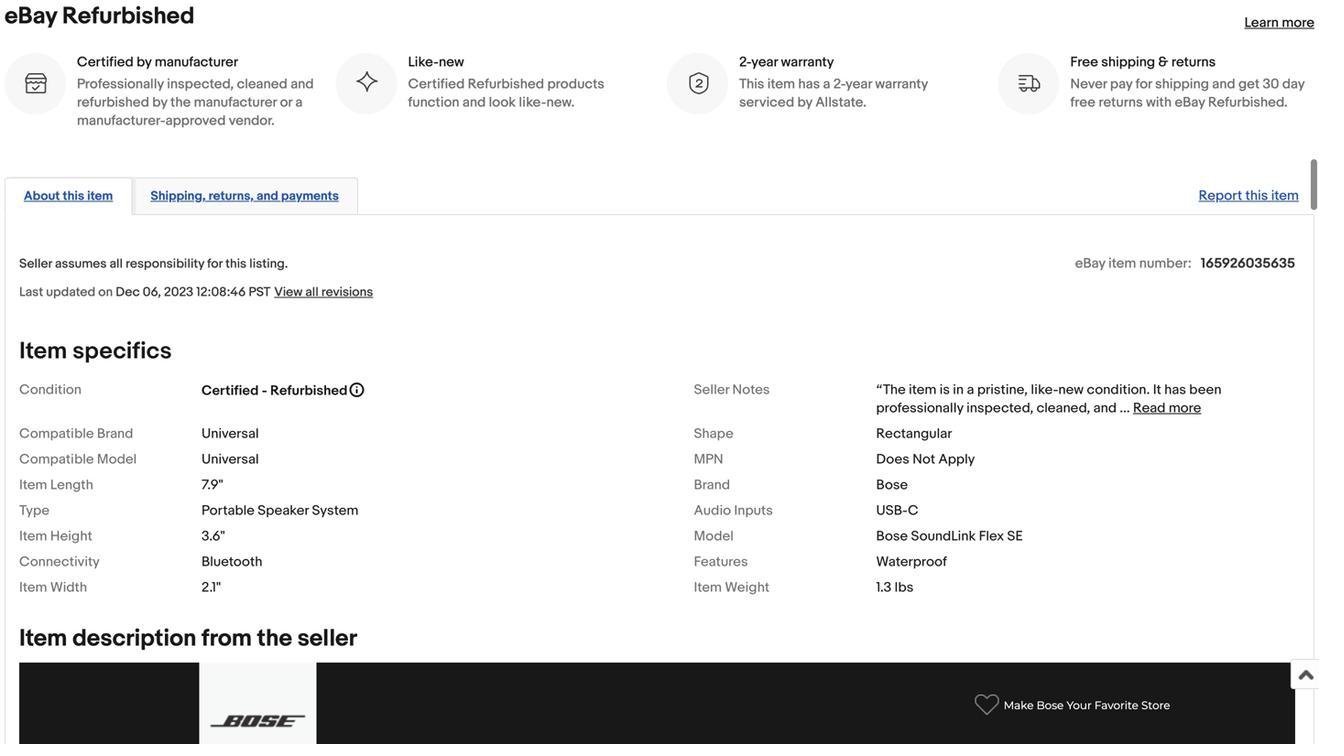 Task type: describe. For each thing, give the bounding box(es) containing it.
certified - refurbished
[[202, 383, 348, 399]]

certified inside like-new certified refurbished products function and look like-new.
[[408, 76, 465, 93]]

updated
[[46, 285, 95, 300]]

1 vertical spatial warranty
[[875, 76, 928, 93]]

seller notes
[[694, 382, 770, 398]]

this
[[739, 76, 764, 93]]

notes
[[732, 382, 770, 398]]

learn
[[1245, 15, 1279, 31]]

2023
[[164, 285, 193, 300]]

and inside certified by manufacturer professionally inspected, cleaned and refurbished by the manufacturer or a manufacturer-approved vendor.
[[291, 76, 314, 93]]

audio inputs
[[694, 503, 773, 519]]

0 horizontal spatial year
[[751, 54, 778, 71]]

0 horizontal spatial brand
[[97, 426, 133, 442]]

0 vertical spatial returns
[[1172, 54, 1216, 71]]

...
[[1120, 400, 1130, 417]]

by inside 2-year warranty this item has a 2-year warranty serviced by allstate.
[[798, 94, 812, 111]]

0 horizontal spatial 2-
[[739, 54, 751, 71]]

a inside certified by manufacturer professionally inspected, cleaned and refurbished by the manufacturer or a manufacturer-approved vendor.
[[295, 94, 303, 111]]

refurbished.
[[1208, 94, 1288, 111]]

item for item specifics
[[19, 338, 67, 366]]

returns,
[[209, 189, 254, 204]]

it
[[1153, 382, 1161, 398]]

portable speaker system
[[202, 503, 359, 519]]

from
[[202, 625, 252, 654]]

pay
[[1110, 76, 1133, 93]]

-
[[262, 383, 267, 399]]

bose soundlink flex se
[[876, 529, 1023, 545]]

apply
[[939, 452, 975, 468]]

products
[[547, 76, 605, 93]]

ebay for refurbished
[[5, 2, 57, 31]]

new.
[[546, 94, 575, 111]]

item width
[[19, 580, 87, 596]]

lbs
[[895, 580, 914, 596]]

in
[[953, 382, 964, 398]]

portable
[[202, 503, 255, 519]]

06,
[[143, 285, 161, 300]]

revisions
[[321, 285, 373, 300]]

usb-c
[[876, 503, 919, 519]]

30
[[1263, 76, 1279, 93]]

shipping, returns, and payments
[[151, 189, 339, 204]]

features
[[694, 554, 748, 571]]

pristine,
[[977, 382, 1028, 398]]

read
[[1133, 400, 1166, 417]]

ebay item number: 165926035635
[[1075, 256, 1295, 272]]

like-
[[408, 54, 439, 71]]

with details__icon image for certified refurbished products function and look like-new.
[[354, 71, 379, 96]]

free
[[1071, 54, 1098, 71]]

audio
[[694, 503, 731, 519]]

ebay for item
[[1075, 256, 1106, 272]]

seller for seller assumes all responsibility for this listing.
[[19, 256, 52, 272]]

certified for certified by manufacturer professionally inspected, cleaned and refurbished by the manufacturer or a manufacturer-approved vendor.
[[77, 54, 134, 71]]

item specifics
[[19, 338, 172, 366]]

compatible model
[[19, 452, 137, 468]]

with details__icon image for professionally inspected, cleaned and refurbished by the manufacturer or a manufacturer-approved vendor.
[[23, 71, 48, 96]]

professionally
[[77, 76, 164, 93]]

approved
[[166, 113, 226, 129]]

report
[[1199, 188, 1243, 204]]

about this item button
[[24, 188, 113, 205]]

with
[[1146, 94, 1172, 111]]

0 vertical spatial refurbished
[[62, 2, 195, 31]]

a inside 2-year warranty this item has a 2-year warranty serviced by allstate.
[[823, 76, 831, 93]]

ebay refurbished
[[5, 2, 195, 31]]

responsibility
[[126, 256, 204, 272]]

universal for compatible brand
[[202, 426, 259, 442]]

inspected, inside certified by manufacturer professionally inspected, cleaned and refurbished by the manufacturer or a manufacturer-approved vendor.
[[167, 76, 234, 93]]

for inside free shipping & returns never pay for shipping and get 30 day free returns with ebay refurbished.
[[1136, 76, 1152, 93]]

shape
[[694, 426, 734, 442]]

"the item is in a pristine, like-new condition. it has been professionally inspected, cleaned, and ...
[[876, 382, 1222, 417]]

item inside "the item is in a pristine, like-new condition. it has been professionally inspected, cleaned, and ...
[[909, 382, 937, 398]]

is
[[940, 382, 950, 398]]

on
[[98, 285, 113, 300]]

this for report
[[1246, 188, 1268, 204]]

item length
[[19, 477, 93, 494]]

item inside report this item link
[[1271, 188, 1299, 204]]

mpn
[[694, 452, 723, 468]]

c
[[908, 503, 919, 519]]

0 vertical spatial all
[[110, 256, 123, 272]]

1.3 lbs
[[876, 580, 914, 596]]

last
[[19, 285, 43, 300]]

165926035635
[[1201, 256, 1295, 272]]

seller assumes all responsibility for this listing.
[[19, 256, 288, 272]]

refurbished
[[77, 94, 149, 111]]

specifics
[[72, 338, 172, 366]]

1 vertical spatial the
[[257, 625, 292, 654]]

1 horizontal spatial refurbished
[[270, 383, 348, 399]]

1 vertical spatial all
[[305, 285, 319, 300]]

last updated on dec 06, 2023 12:08:46 pst view all revisions
[[19, 285, 373, 300]]

certified by manufacturer professionally inspected, cleaned and refurbished by the manufacturer or a manufacturer-approved vendor.
[[77, 54, 314, 129]]

has inside "the item is in a pristine, like-new condition. it has been professionally inspected, cleaned, and ...
[[1165, 382, 1186, 398]]

dec
[[116, 285, 140, 300]]

manufacturer-
[[77, 113, 166, 129]]

allstate.
[[816, 94, 867, 111]]

3.6"
[[202, 529, 225, 545]]

free
[[1071, 94, 1096, 111]]

like- inside "the item is in a pristine, like-new condition. it has been professionally inspected, cleaned, and ...
[[1031, 382, 1059, 398]]

payments
[[281, 189, 339, 204]]

and inside button
[[257, 189, 278, 204]]

item for item length
[[19, 477, 47, 494]]

new inside "the item is in a pristine, like-new condition. it has been professionally inspected, cleaned, and ...
[[1059, 382, 1084, 398]]

view
[[274, 285, 303, 300]]

height
[[50, 529, 92, 545]]

shipping, returns, and payments button
[[151, 188, 339, 205]]

read more button
[[1133, 400, 1201, 417]]

read more
[[1133, 400, 1201, 417]]

weight
[[725, 580, 770, 596]]

professionally
[[876, 400, 964, 417]]

system
[[312, 503, 359, 519]]

refurbished inside like-new certified refurbished products function and look like-new.
[[468, 76, 544, 93]]

assumes
[[55, 256, 107, 272]]

never
[[1071, 76, 1107, 93]]

cleaned,
[[1037, 400, 1090, 417]]

0 vertical spatial model
[[97, 452, 137, 468]]



Task type: vqa. For each thing, say whether or not it's contained in the screenshot.


Task type: locate. For each thing, give the bounding box(es) containing it.
2 vertical spatial certified
[[202, 383, 259, 399]]

inspected,
[[167, 76, 234, 93], [967, 400, 1034, 417]]

manufacturer up approved
[[155, 54, 238, 71]]

0 vertical spatial has
[[798, 76, 820, 93]]

1 vertical spatial brand
[[694, 477, 730, 494]]

1 horizontal spatial more
[[1282, 15, 1315, 31]]

more down been
[[1169, 400, 1201, 417]]

and inside like-new certified refurbished products function and look like-new.
[[463, 94, 486, 111]]

compatible
[[19, 426, 94, 442], [19, 452, 94, 468]]

bose for bose soundlink flex se
[[876, 529, 908, 545]]

new inside like-new certified refurbished products function and look like-new.
[[439, 54, 464, 71]]

1 vertical spatial inspected,
[[967, 400, 1034, 417]]

not
[[913, 452, 936, 468]]

refurbished
[[62, 2, 195, 31], [468, 76, 544, 93], [270, 383, 348, 399]]

look
[[489, 94, 516, 111]]

seller up last
[[19, 256, 52, 272]]

1 horizontal spatial the
[[257, 625, 292, 654]]

1 vertical spatial more
[[1169, 400, 1201, 417]]

item inside "about this item" button
[[87, 189, 113, 204]]

with details__icon image for this item has a 2-year warranty serviced by allstate.
[[685, 71, 710, 96]]

inputs
[[734, 503, 773, 519]]

shipping,
[[151, 189, 206, 204]]

inspected, up approved
[[167, 76, 234, 93]]

1 vertical spatial ebay
[[1175, 94, 1205, 111]]

day
[[1283, 76, 1305, 93]]

type
[[19, 503, 50, 519]]

0 horizontal spatial certified
[[77, 54, 134, 71]]

serviced
[[739, 94, 794, 111]]

1 with details__icon image from the left
[[23, 71, 48, 96]]

0 horizontal spatial like-
[[519, 94, 546, 111]]

free shipping & returns never pay for shipping and get 30 day free returns with ebay refurbished.
[[1071, 54, 1305, 111]]

1 horizontal spatial 2-
[[834, 76, 846, 93]]

number:
[[1139, 256, 1192, 272]]

1 horizontal spatial brand
[[694, 477, 730, 494]]

0 horizontal spatial by
[[137, 54, 152, 71]]

0 horizontal spatial this
[[63, 189, 84, 204]]

compatible for compatible brand
[[19, 426, 94, 442]]

has up allstate.
[[798, 76, 820, 93]]

compatible up the item length
[[19, 452, 94, 468]]

has
[[798, 76, 820, 93], [1165, 382, 1186, 398]]

0 vertical spatial universal
[[202, 426, 259, 442]]

certified inside certified by manufacturer professionally inspected, cleaned and refurbished by the manufacturer or a manufacturer-approved vendor.
[[77, 54, 134, 71]]

1 vertical spatial a
[[295, 94, 303, 111]]

new up function
[[439, 54, 464, 71]]

waterproof
[[876, 554, 947, 571]]

with details__icon image left free
[[1016, 71, 1041, 96]]

1 vertical spatial universal
[[202, 452, 259, 468]]

2- up allstate.
[[834, 76, 846, 93]]

certified left -
[[202, 383, 259, 399]]

with details__icon image left this at the right top
[[685, 71, 710, 96]]

1 vertical spatial year
[[846, 76, 872, 93]]

item left the number:
[[1109, 256, 1136, 272]]

like- up cleaned,
[[1031, 382, 1059, 398]]

item inside 2-year warranty this item has a 2-year warranty serviced by allstate.
[[768, 76, 795, 93]]

a inside "the item is in a pristine, like-new condition. it has been professionally inspected, cleaned, and ...
[[967, 382, 974, 398]]

inspected, down pristine,
[[967, 400, 1034, 417]]

with details__icon image
[[23, 71, 48, 96], [354, 71, 379, 96], [685, 71, 710, 96], [1016, 71, 1041, 96]]

0 horizontal spatial returns
[[1099, 94, 1143, 111]]

bose for bose
[[876, 477, 908, 494]]

1 vertical spatial seller
[[694, 382, 729, 398]]

0 horizontal spatial all
[[110, 256, 123, 272]]

1 vertical spatial new
[[1059, 382, 1084, 398]]

1 horizontal spatial certified
[[202, 383, 259, 399]]

0 vertical spatial manufacturer
[[155, 54, 238, 71]]

model down compatible brand
[[97, 452, 137, 468]]

usb-
[[876, 503, 908, 519]]

does
[[876, 452, 910, 468]]

0 horizontal spatial refurbished
[[62, 2, 195, 31]]

about
[[24, 189, 60, 204]]

1 vertical spatial shipping
[[1155, 76, 1209, 93]]

2 compatible from the top
[[19, 452, 94, 468]]

get
[[1239, 76, 1260, 93]]

1 horizontal spatial ebay
[[1075, 256, 1106, 272]]

year up this at the right top
[[751, 54, 778, 71]]

and left ...
[[1094, 400, 1117, 417]]

1 horizontal spatial warranty
[[875, 76, 928, 93]]

a
[[823, 76, 831, 93], [295, 94, 303, 111], [967, 382, 974, 398]]

the up approved
[[170, 94, 191, 111]]

warranty
[[781, 54, 834, 71], [875, 76, 928, 93]]

1 vertical spatial compatible
[[19, 452, 94, 468]]

0 horizontal spatial has
[[798, 76, 820, 93]]

and inside free shipping & returns never pay for shipping and get 30 day free returns with ebay refurbished.
[[1212, 76, 1236, 93]]

0 vertical spatial compatible
[[19, 426, 94, 442]]

item description from the seller
[[19, 625, 357, 654]]

pst
[[249, 285, 271, 300]]

report this item link
[[1190, 179, 1308, 214]]

returns down pay
[[1099, 94, 1143, 111]]

1 horizontal spatial seller
[[694, 382, 729, 398]]

connectivity
[[19, 554, 100, 571]]

1 vertical spatial returns
[[1099, 94, 1143, 111]]

2 horizontal spatial refurbished
[[468, 76, 544, 93]]

certified up function
[[408, 76, 465, 93]]

item right report
[[1271, 188, 1299, 204]]

1 horizontal spatial like-
[[1031, 382, 1059, 398]]

new
[[439, 54, 464, 71], [1059, 382, 1084, 398]]

tab list
[[5, 174, 1315, 215]]

for up 12:08:46 at the top left of the page
[[207, 256, 223, 272]]

bose
[[876, 477, 908, 494], [876, 529, 908, 545]]

by left allstate.
[[798, 94, 812, 111]]

soundlink
[[911, 529, 976, 545]]

2 horizontal spatial ebay
[[1175, 94, 1205, 111]]

with details__icon image left function
[[354, 71, 379, 96]]

this right report
[[1246, 188, 1268, 204]]

1 horizontal spatial inspected,
[[967, 400, 1034, 417]]

and
[[291, 76, 314, 93], [1212, 76, 1236, 93], [463, 94, 486, 111], [257, 189, 278, 204], [1094, 400, 1117, 417]]

1 horizontal spatial this
[[225, 256, 247, 272]]

certified
[[77, 54, 134, 71], [408, 76, 465, 93], [202, 383, 259, 399]]

function
[[408, 94, 459, 111]]

0 vertical spatial a
[[823, 76, 831, 93]]

brand up audio
[[694, 477, 730, 494]]

year up allstate.
[[846, 76, 872, 93]]

item height
[[19, 529, 92, 545]]

2 vertical spatial a
[[967, 382, 974, 398]]

seller left notes at the right bottom
[[694, 382, 729, 398]]

by up professionally
[[137, 54, 152, 71]]

1 horizontal spatial all
[[305, 285, 319, 300]]

ebay inside free shipping & returns never pay for shipping and get 30 day free returns with ebay refurbished.
[[1175, 94, 1205, 111]]

1 horizontal spatial by
[[152, 94, 167, 111]]

item up condition on the left bottom of page
[[19, 338, 67, 366]]

1 vertical spatial for
[[207, 256, 223, 272]]

a up allstate.
[[823, 76, 831, 93]]

0 vertical spatial bose
[[876, 477, 908, 494]]

ebay
[[5, 2, 57, 31], [1175, 94, 1205, 111], [1075, 256, 1106, 272]]

item
[[19, 338, 67, 366], [19, 477, 47, 494], [19, 529, 47, 545], [19, 580, 47, 596], [694, 580, 722, 596], [19, 625, 67, 654]]

0 horizontal spatial more
[[1169, 400, 1201, 417]]

1 horizontal spatial returns
[[1172, 54, 1216, 71]]

and left look
[[463, 94, 486, 111]]

item for item height
[[19, 529, 47, 545]]

item right about
[[87, 189, 113, 204]]

bluetooth
[[202, 554, 263, 571]]

more for read more
[[1169, 400, 1201, 417]]

seller
[[19, 256, 52, 272], [694, 382, 729, 398]]

item down features
[[694, 580, 722, 596]]

all right view
[[305, 285, 319, 300]]

0 horizontal spatial the
[[170, 94, 191, 111]]

this inside button
[[63, 189, 84, 204]]

0 vertical spatial ebay
[[5, 2, 57, 31]]

2 bose from the top
[[876, 529, 908, 545]]

manufacturer up vendor.
[[194, 94, 277, 111]]

0 horizontal spatial new
[[439, 54, 464, 71]]

shipping up pay
[[1101, 54, 1155, 71]]

by
[[137, 54, 152, 71], [152, 94, 167, 111], [798, 94, 812, 111]]

flex
[[979, 529, 1004, 545]]

0 vertical spatial like-
[[519, 94, 546, 111]]

"the
[[876, 382, 906, 398]]

2 horizontal spatial certified
[[408, 76, 465, 93]]

more right learn
[[1282, 15, 1315, 31]]

1 horizontal spatial model
[[694, 529, 734, 545]]

year
[[751, 54, 778, 71], [846, 76, 872, 93]]

0 vertical spatial inspected,
[[167, 76, 234, 93]]

1 vertical spatial manufacturer
[[194, 94, 277, 111]]

length
[[50, 477, 93, 494]]

item down type
[[19, 529, 47, 545]]

this for about
[[63, 189, 84, 204]]

&
[[1158, 54, 1169, 71]]

0 vertical spatial more
[[1282, 15, 1315, 31]]

0 vertical spatial the
[[170, 94, 191, 111]]

item weight
[[694, 580, 770, 596]]

rectangular
[[876, 426, 952, 442]]

a right in
[[967, 382, 974, 398]]

0 horizontal spatial ebay
[[5, 2, 57, 31]]

2 with details__icon image from the left
[[354, 71, 379, 96]]

universal for compatible model
[[202, 452, 259, 468]]

2 horizontal spatial this
[[1246, 188, 1268, 204]]

more for learn more
[[1282, 15, 1315, 31]]

inspected, inside "the item is in a pristine, like-new condition. it has been professionally inspected, cleaned, and ...
[[967, 400, 1034, 417]]

model down audio
[[694, 529, 734, 545]]

view all revisions link
[[271, 284, 373, 300]]

1 horizontal spatial year
[[846, 76, 872, 93]]

has right it
[[1165, 382, 1186, 398]]

0 vertical spatial 2-
[[739, 54, 751, 71]]

this up 12:08:46 at the top left of the page
[[225, 256, 247, 272]]

1 vertical spatial certified
[[408, 76, 465, 93]]

universal
[[202, 426, 259, 442], [202, 452, 259, 468]]

1 vertical spatial bose
[[876, 529, 908, 545]]

0 horizontal spatial warranty
[[781, 54, 834, 71]]

1 horizontal spatial has
[[1165, 382, 1186, 398]]

0 vertical spatial warranty
[[781, 54, 834, 71]]

0 vertical spatial certified
[[77, 54, 134, 71]]

this right about
[[63, 189, 84, 204]]

and up or
[[291, 76, 314, 93]]

listing.
[[249, 256, 288, 272]]

with details__icon image for never pay for shipping and get 30 day free returns with ebay refurbished.
[[1016, 71, 1041, 96]]

refurbished up professionally
[[62, 2, 195, 31]]

and left get
[[1212, 76, 1236, 93]]

0 vertical spatial year
[[751, 54, 778, 71]]

0 vertical spatial new
[[439, 54, 464, 71]]

bose up usb- on the bottom of page
[[876, 477, 908, 494]]

0 horizontal spatial seller
[[19, 256, 52, 272]]

with details__icon image left refurbished
[[23, 71, 48, 96]]

returns
[[1172, 54, 1216, 71], [1099, 94, 1143, 111]]

1 vertical spatial has
[[1165, 382, 1186, 398]]

1 vertical spatial 2-
[[834, 76, 846, 93]]

se
[[1007, 529, 1023, 545]]

1 vertical spatial like-
[[1031, 382, 1059, 398]]

1 vertical spatial refurbished
[[468, 76, 544, 93]]

2 universal from the top
[[202, 452, 259, 468]]

certified for certified - refurbished
[[202, 383, 259, 399]]

refurbished right -
[[270, 383, 348, 399]]

by up approved
[[152, 94, 167, 111]]

0 vertical spatial shipping
[[1101, 54, 1155, 71]]

2 vertical spatial ebay
[[1075, 256, 1106, 272]]

compatible for compatible model
[[19, 452, 94, 468]]

3 with details__icon image from the left
[[685, 71, 710, 96]]

item for item weight
[[694, 580, 722, 596]]

1 horizontal spatial for
[[1136, 76, 1152, 93]]

all up 'on'
[[110, 256, 123, 272]]

2.1"
[[202, 580, 221, 596]]

like- right look
[[519, 94, 546, 111]]

like- inside like-new certified refurbished products function and look like-new.
[[519, 94, 546, 111]]

more
[[1282, 15, 1315, 31], [1169, 400, 1201, 417]]

the right from at the left bottom
[[257, 625, 292, 654]]

1 compatible from the top
[[19, 426, 94, 442]]

1.3
[[876, 580, 892, 596]]

has inside 2-year warranty this item has a 2-year warranty serviced by allstate.
[[798, 76, 820, 93]]

1 universal from the top
[[202, 426, 259, 442]]

4 with details__icon image from the left
[[1016, 71, 1041, 96]]

item for item width
[[19, 580, 47, 596]]

certified up professionally
[[77, 54, 134, 71]]

report this item
[[1199, 188, 1299, 204]]

item up type
[[19, 477, 47, 494]]

1 horizontal spatial new
[[1059, 382, 1084, 398]]

0 horizontal spatial inspected,
[[167, 76, 234, 93]]

item for item description from the seller
[[19, 625, 67, 654]]

0 vertical spatial for
[[1136, 76, 1152, 93]]

1 bose from the top
[[876, 477, 908, 494]]

manufacturer
[[155, 54, 238, 71], [194, 94, 277, 111]]

returns right &
[[1172, 54, 1216, 71]]

a right or
[[295, 94, 303, 111]]

0 horizontal spatial for
[[207, 256, 223, 272]]

refurbished up look
[[468, 76, 544, 93]]

model
[[97, 452, 137, 468], [694, 529, 734, 545]]

tab list containing about this item
[[5, 174, 1315, 215]]

shipping down &
[[1155, 76, 1209, 93]]

item left width
[[19, 580, 47, 596]]

learn more
[[1245, 15, 1315, 31]]

speaker
[[258, 503, 309, 519]]

for
[[1136, 76, 1152, 93], [207, 256, 223, 272]]

1 horizontal spatial a
[[823, 76, 831, 93]]

0 horizontal spatial a
[[295, 94, 303, 111]]

new up cleaned,
[[1059, 382, 1084, 398]]

0 vertical spatial seller
[[19, 256, 52, 272]]

2 horizontal spatial a
[[967, 382, 974, 398]]

7.9"
[[202, 477, 223, 494]]

item up serviced
[[768, 76, 795, 93]]

compatible up compatible model
[[19, 426, 94, 442]]

condition
[[19, 382, 82, 398]]

and inside "the item is in a pristine, like-new condition. it has been professionally inspected, cleaned, and ...
[[1094, 400, 1117, 417]]

item down item width
[[19, 625, 67, 654]]

learn more link
[[1245, 15, 1315, 31]]

bose down usb- on the bottom of page
[[876, 529, 908, 545]]

12:08:46
[[196, 285, 246, 300]]

brand up compatible model
[[97, 426, 133, 442]]

0 horizontal spatial model
[[97, 452, 137, 468]]

the inside certified by manufacturer professionally inspected, cleaned and refurbished by the manufacturer or a manufacturer-approved vendor.
[[170, 94, 191, 111]]

2 horizontal spatial by
[[798, 94, 812, 111]]

1 vertical spatial model
[[694, 529, 734, 545]]

2- up this at the right top
[[739, 54, 751, 71]]

like-
[[519, 94, 546, 111], [1031, 382, 1059, 398]]

item up professionally
[[909, 382, 937, 398]]

2 vertical spatial refurbished
[[270, 383, 348, 399]]

and right returns,
[[257, 189, 278, 204]]

seller for seller notes
[[694, 382, 729, 398]]

for right pay
[[1136, 76, 1152, 93]]

0 vertical spatial brand
[[97, 426, 133, 442]]



